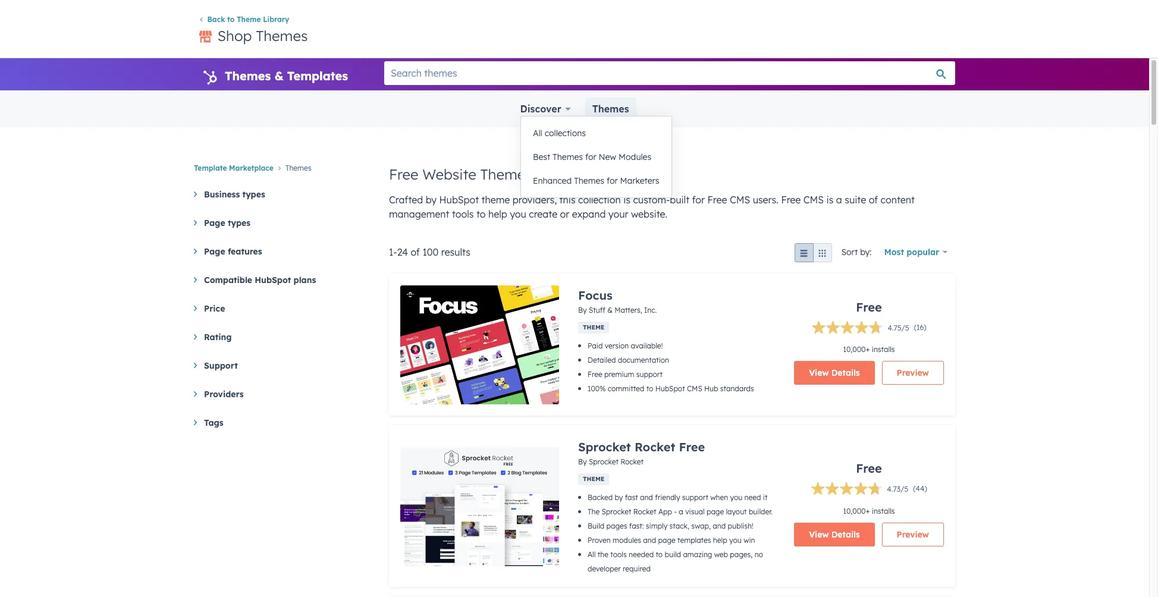 Task type: describe. For each thing, give the bounding box(es) containing it.
library
[[263, 15, 289, 24]]

shop
[[217, 27, 252, 45]]

back
[[207, 15, 225, 24]]

themes
[[256, 27, 308, 45]]



Task type: locate. For each thing, give the bounding box(es) containing it.
back to theme library
[[207, 15, 289, 24]]

back to theme library link
[[198, 15, 289, 24]]

to
[[227, 15, 235, 24]]

theme
[[237, 15, 261, 24]]

shop themes
[[217, 27, 308, 45]]



Task type: vqa. For each thing, say whether or not it's contained in the screenshot.
-
no



